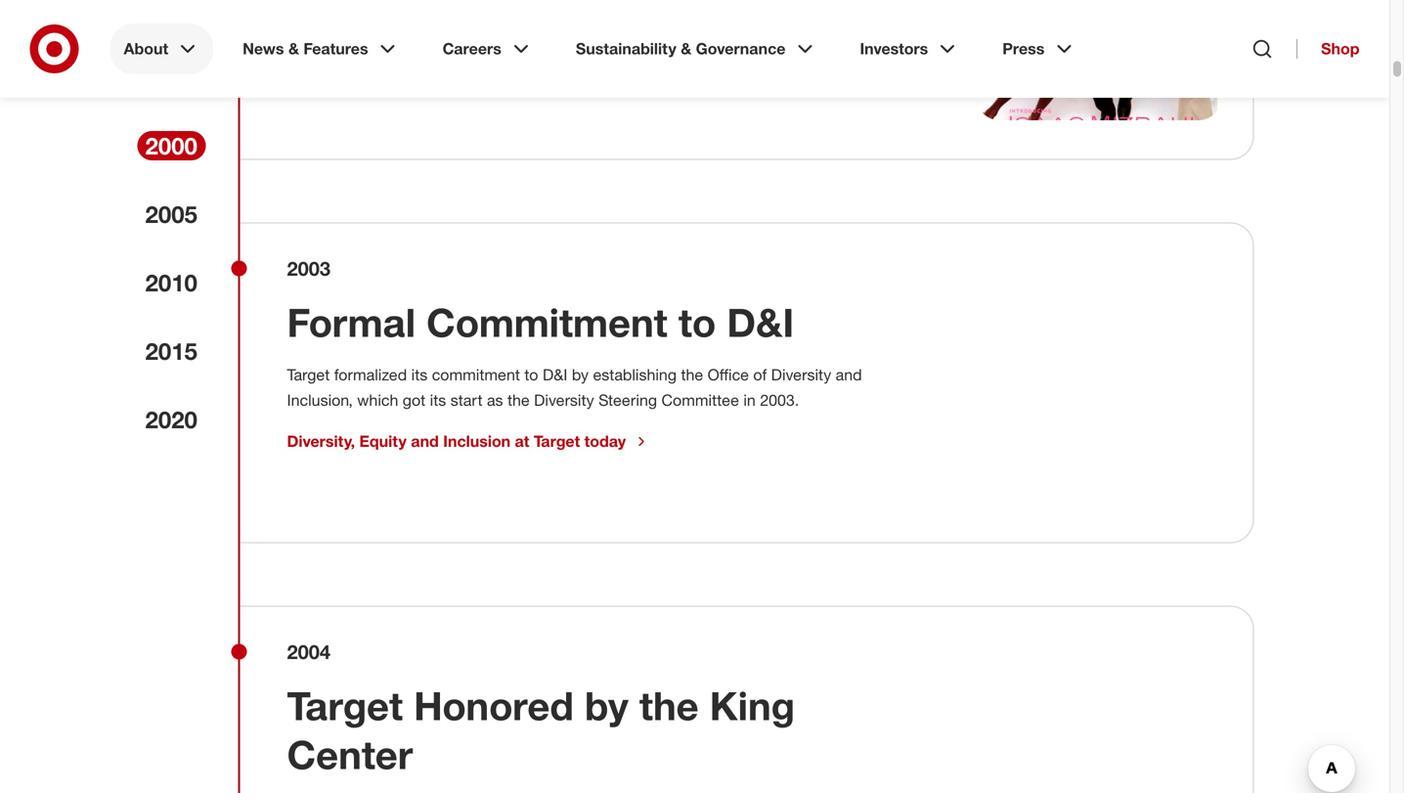 Task type: describe. For each thing, give the bounding box(es) containing it.
formal
[[287, 298, 416, 346]]

the inside target honored by the king center
[[640, 682, 699, 730]]

target formalized its commitment to d&i by establishing the office of diversity and inclusion, which got its start as the diversity steering committee in 2003.
[[287, 365, 862, 410]]

shop link
[[1297, 39, 1360, 59]]

about link
[[110, 23, 213, 74]]

commitment
[[432, 365, 520, 384]]

2020 link
[[137, 405, 206, 434]]

diversity, equity and inclusion at target today
[[287, 432, 626, 451]]

today
[[585, 432, 626, 451]]

honored
[[414, 682, 574, 730]]

press
[[1003, 39, 1045, 58]]

target honored by the king center
[[287, 682, 795, 779]]

as
[[487, 391, 503, 410]]

king
[[710, 682, 795, 730]]

the up committee
[[681, 365, 703, 384]]

2005 link
[[137, 200, 206, 229]]

news
[[243, 39, 284, 58]]

center
[[287, 731, 413, 779]]

formalized
[[334, 365, 407, 384]]

careers
[[443, 39, 502, 58]]

diversity,
[[287, 432, 355, 451]]

shop
[[1322, 39, 1360, 58]]

equity
[[359, 432, 407, 451]]

about
[[124, 39, 168, 58]]

features
[[304, 39, 368, 58]]

the right as
[[508, 391, 530, 410]]

influential
[[665, 25, 731, 44]]

one
[[550, 25, 577, 44]]

2020
[[145, 405, 197, 434]]

in inside target formalized its commitment to d&i by establishing the office of diversity and inclusion, which got its start as the diversity steering committee in 2003.
[[744, 391, 756, 410]]

steering
[[599, 391, 657, 410]]

2004
[[287, 640, 331, 664]]

five-
[[318, 25, 348, 44]]

target inside target formalized its commitment to d&i by establishing the office of diversity and inclusion, which got its start as the diversity steering committee in 2003.
[[287, 365, 330, 384]]

2000
[[145, 132, 197, 160]]

0 horizontal spatial diversity
[[534, 391, 594, 410]]



Task type: locate. For each thing, give the bounding box(es) containing it.
1 vertical spatial in
[[744, 391, 756, 410]]

inclusion
[[443, 432, 511, 451]]

& right news
[[288, 39, 299, 58]]

0 vertical spatial diversity
[[771, 365, 832, 384]]

1 horizontal spatial diversity
[[771, 365, 832, 384]]

sustainability & governance
[[576, 39, 786, 58]]

investors
[[860, 39, 928, 58]]

1 vertical spatial its
[[430, 391, 446, 410]]

by
[[572, 365, 589, 384], [585, 682, 629, 730]]

press link
[[989, 23, 1090, 74]]

1 vertical spatial d&i
[[543, 365, 568, 384]]

2010
[[145, 268, 197, 297]]

1 vertical spatial to
[[525, 365, 538, 384]]

diversity, equity and inclusion at target today link
[[287, 432, 650, 451]]

design
[[382, 25, 429, 44]]

d&i
[[727, 298, 794, 346], [543, 365, 568, 384]]

to down formal commitment to d&i at the top
[[525, 365, 538, 384]]

0 vertical spatial by
[[572, 365, 589, 384]]

0 vertical spatial d&i
[[727, 298, 794, 346]]

d&i inside target formalized its commitment to d&i by establishing the office of diversity and inclusion, which got its start as the diversity steering committee in 2003.
[[543, 365, 568, 384]]

sustainability & governance link
[[562, 23, 831, 74]]

0 horizontal spatial its
[[411, 365, 428, 384]]

2003
[[287, 257, 331, 280]]

1 vertical spatial diversity
[[534, 391, 594, 410]]

1 vertical spatial and
[[411, 432, 439, 451]]

target left history.
[[752, 25, 795, 44]]

1 horizontal spatial its
[[430, 391, 446, 410]]

2000 link
[[137, 131, 206, 160]]

careers link
[[429, 23, 547, 74]]

the left king
[[640, 682, 699, 730]]

news & features
[[243, 39, 368, 58]]

to up office at the right top of the page
[[679, 298, 716, 346]]

target inside target honored by the king center
[[287, 682, 403, 730]]

its right got at the left of the page
[[430, 391, 446, 410]]

office
[[708, 365, 749, 384]]

the
[[599, 25, 621, 44], [681, 365, 703, 384], [508, 391, 530, 410], [640, 682, 699, 730]]

in right the influential
[[736, 25, 748, 44]]

1 & from the left
[[288, 39, 299, 58]]

sustainability
[[576, 39, 677, 58]]

committee
[[662, 391, 739, 410]]

0 vertical spatial to
[[679, 298, 716, 346]]

formal commitment to d&i
[[287, 298, 794, 346]]

& for governance
[[681, 39, 692, 58]]

& right most
[[681, 39, 692, 58]]

of
[[581, 25, 594, 44], [754, 365, 767, 384]]

most
[[625, 25, 660, 44]]

diversity up today
[[534, 391, 594, 410]]

of right "one"
[[581, 25, 594, 44]]

d&i down commitment
[[543, 365, 568, 384]]

which
[[357, 391, 398, 410]]

1 horizontal spatial to
[[679, 298, 716, 346]]

governance
[[696, 39, 786, 58]]

establishing
[[593, 365, 677, 384]]

1 horizontal spatial and
[[836, 365, 862, 384]]

& for features
[[288, 39, 299, 58]]

2015
[[145, 337, 197, 365]]

0 horizontal spatial &
[[288, 39, 299, 58]]

start
[[451, 391, 483, 410]]

0 vertical spatial its
[[411, 365, 428, 384]]

in left 2003.
[[744, 391, 756, 410]]

d&i up office at the right top of the page
[[727, 298, 794, 346]]

by inside target formalized its commitment to d&i by establishing the office of diversity and inclusion, which got its start as the diversity steering committee in 2003.
[[572, 365, 589, 384]]

year
[[348, 25, 378, 44]]

at
[[515, 432, 530, 451]]

the left most
[[599, 25, 621, 44]]

0 horizontal spatial d&i
[[543, 365, 568, 384]]

in
[[736, 25, 748, 44], [744, 391, 756, 410]]

its up got at the left of the page
[[411, 365, 428, 384]]

0 vertical spatial of
[[581, 25, 594, 44]]

and inside 'diversity, equity and inclusion at target today' link
[[411, 432, 439, 451]]

&
[[288, 39, 299, 58], [681, 39, 692, 58]]

2005
[[145, 200, 197, 228]]

its
[[411, 365, 428, 384], [430, 391, 446, 410]]

and inside target formalized its commitment to d&i by establishing the office of diversity and inclusion, which got its start as the diversity steering committee in 2003.
[[836, 365, 862, 384]]

investors link
[[847, 23, 973, 74]]

partnership
[[433, 25, 514, 44]]

and
[[836, 365, 862, 384], [411, 432, 439, 451]]

0 horizontal spatial and
[[411, 432, 439, 451]]

0 vertical spatial and
[[836, 365, 862, 384]]

2010 link
[[137, 268, 206, 297]]

1 horizontal spatial &
[[681, 39, 692, 58]]

was
[[518, 25, 546, 44]]

inclusion,
[[287, 391, 353, 410]]

history.
[[799, 25, 849, 44]]

1 vertical spatial by
[[585, 682, 629, 730]]

to inside target formalized its commitment to d&i by establishing the office of diversity and inclusion, which got its start as the diversity steering committee in 2003.
[[525, 365, 538, 384]]

of inside target formalized its commitment to d&i by establishing the office of diversity and inclusion, which got its start as the diversity steering committee in 2003.
[[754, 365, 767, 384]]

target right at
[[534, 432, 580, 451]]

2015 link
[[137, 336, 206, 366]]

diversity
[[771, 365, 832, 384], [534, 391, 594, 410]]

2003.
[[760, 391, 799, 410]]

by inside target honored by the king center
[[585, 682, 629, 730]]

target up center
[[287, 682, 403, 730]]

0 horizontal spatial of
[[581, 25, 594, 44]]

1 vertical spatial of
[[754, 365, 767, 384]]

got
[[403, 391, 426, 410]]

the five-year design partnership was one of the most influential in target history.
[[287, 25, 849, 44]]

diversity up 2003.
[[771, 365, 832, 384]]

to
[[679, 298, 716, 346], [525, 365, 538, 384]]

0 horizontal spatial to
[[525, 365, 538, 384]]

target up inclusion,
[[287, 365, 330, 384]]

1 horizontal spatial of
[[754, 365, 767, 384]]

commitment
[[427, 298, 668, 346]]

2 & from the left
[[681, 39, 692, 58]]

target
[[752, 25, 795, 44], [287, 365, 330, 384], [534, 432, 580, 451], [287, 682, 403, 730]]

1 horizontal spatial d&i
[[727, 298, 794, 346]]

0 vertical spatial in
[[736, 25, 748, 44]]

of right office at the right top of the page
[[754, 365, 767, 384]]

the
[[287, 25, 313, 44]]

news & features link
[[229, 23, 413, 74]]



Task type: vqa. For each thing, say whether or not it's contained in the screenshot.
the rightmost OF
yes



